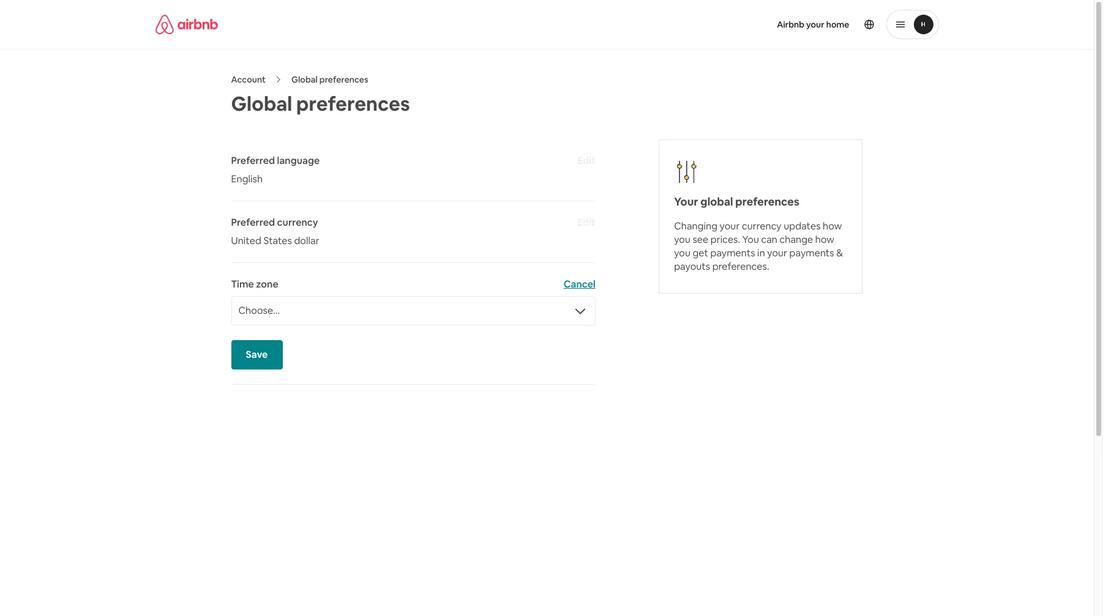 Task type: locate. For each thing, give the bounding box(es) containing it.
1 vertical spatial edit
[[578, 216, 596, 229]]

edit button for preferred currency united states dollar
[[578, 216, 596, 230]]

0 vertical spatial global
[[291, 74, 318, 85]]

united
[[231, 235, 261, 247]]

profile element
[[562, 0, 939, 49]]

global
[[291, 74, 318, 85], [231, 91, 292, 116]]

payments down change
[[790, 247, 835, 260]]

you up payouts
[[674, 247, 691, 260]]

see
[[693, 233, 709, 246]]

cancel button
[[564, 278, 596, 292]]

your
[[807, 19, 825, 30], [720, 220, 740, 233], [768, 247, 788, 260]]

0 vertical spatial edit
[[578, 154, 596, 167]]

1 payments from the left
[[711, 247, 756, 260]]

0 vertical spatial how
[[823, 220, 842, 233]]

0 horizontal spatial payments
[[711, 247, 756, 260]]

preferred up united
[[231, 216, 275, 229]]

payments down the prices.
[[711, 247, 756, 260]]

2 you from the top
[[674, 247, 691, 260]]

your
[[674, 195, 699, 209]]

0 vertical spatial preferred
[[231, 154, 275, 167]]

global right account link
[[291, 74, 318, 85]]

payments
[[711, 247, 756, 260], [790, 247, 835, 260]]

your down can
[[768, 247, 788, 260]]

global preferences
[[291, 74, 369, 85], [231, 91, 410, 116]]

your up the prices.
[[720, 220, 740, 233]]

1 horizontal spatial currency
[[742, 220, 782, 233]]

how up &
[[823, 220, 842, 233]]

preferred for united
[[231, 216, 275, 229]]

your left home
[[807, 19, 825, 30]]

preferred up english
[[231, 154, 275, 167]]

currency up can
[[742, 220, 782, 233]]

airbnb
[[777, 19, 805, 30]]

preferred currency united states dollar
[[231, 216, 319, 247]]

1 vertical spatial you
[[674, 247, 691, 260]]

preferred
[[231, 154, 275, 167], [231, 216, 275, 229]]

preferred inside preferred language english
[[231, 154, 275, 167]]

states
[[264, 235, 292, 247]]

changing
[[674, 220, 718, 233]]

changing your currency updates how you see prices. you can change how you get payments in your payments & payouts preferences.
[[674, 220, 843, 273]]

you
[[743, 233, 759, 246]]

how down updates at the right
[[816, 233, 835, 246]]

2 edit button from the top
[[578, 216, 596, 230]]

1 vertical spatial your
[[720, 220, 740, 233]]

global
[[701, 195, 733, 209]]

0 vertical spatial global preferences
[[291, 74, 369, 85]]

1 vertical spatial global preferences
[[231, 91, 410, 116]]

get
[[693, 247, 709, 260]]

2 edit from the top
[[578, 216, 596, 229]]

1 you from the top
[[674, 233, 691, 246]]

edit for preferred language english
[[578, 154, 596, 167]]

0 vertical spatial preferences
[[320, 74, 369, 85]]

0 vertical spatial edit button
[[578, 154, 596, 168]]

1 vertical spatial preferred
[[231, 216, 275, 229]]

how
[[823, 220, 842, 233], [816, 233, 835, 246]]

0 horizontal spatial currency
[[277, 216, 318, 229]]

preferred language english
[[231, 154, 320, 186]]

1 vertical spatial preferences
[[296, 91, 410, 116]]

save button
[[231, 341, 283, 370]]

change
[[780, 233, 813, 246]]

cancel
[[564, 278, 596, 291]]

1 edit button from the top
[[578, 154, 596, 168]]

1 vertical spatial edit button
[[578, 216, 596, 230]]

&
[[837, 247, 843, 260]]

1 horizontal spatial payments
[[790, 247, 835, 260]]

global down account link
[[231, 91, 292, 116]]

preferences
[[320, 74, 369, 85], [296, 91, 410, 116], [736, 195, 800, 209]]

in
[[758, 247, 765, 260]]

0 vertical spatial your
[[807, 19, 825, 30]]

edit
[[578, 154, 596, 167], [578, 216, 596, 229]]

currency up dollar
[[277, 216, 318, 229]]

1 preferred from the top
[[231, 154, 275, 167]]

1 edit from the top
[[578, 154, 596, 167]]

save
[[246, 348, 268, 361]]

2 preferred from the top
[[231, 216, 275, 229]]

0 horizontal spatial your
[[720, 220, 740, 233]]

you
[[674, 233, 691, 246], [674, 247, 691, 260]]

0 vertical spatial you
[[674, 233, 691, 246]]

your inside profile element
[[807, 19, 825, 30]]

you left see
[[674, 233, 691, 246]]

currency
[[277, 216, 318, 229], [742, 220, 782, 233]]

edit button
[[578, 154, 596, 168], [578, 216, 596, 230]]

2 horizontal spatial your
[[807, 19, 825, 30]]

time zone
[[231, 278, 279, 291]]

your for airbnb
[[807, 19, 825, 30]]

1 horizontal spatial your
[[768, 247, 788, 260]]

preferred inside preferred currency united states dollar
[[231, 216, 275, 229]]



Task type: describe. For each thing, give the bounding box(es) containing it.
currency inside changing your currency updates how you see prices. you can change how you get payments in your payments & payouts preferences.
[[742, 220, 782, 233]]

english
[[231, 173, 263, 186]]

home
[[827, 19, 850, 30]]

your global preferences
[[674, 195, 800, 209]]

1 vertical spatial global
[[231, 91, 292, 116]]

time
[[231, 278, 254, 291]]

2 vertical spatial preferences
[[736, 195, 800, 209]]

preferred for english
[[231, 154, 275, 167]]

preferences.
[[713, 260, 770, 273]]

payouts
[[674, 260, 711, 273]]

prices.
[[711, 233, 741, 246]]

zone
[[256, 278, 279, 291]]

edit for preferred currency united states dollar
[[578, 216, 596, 229]]

airbnb your home link
[[770, 12, 857, 37]]

2 payments from the left
[[790, 247, 835, 260]]

can
[[762, 233, 778, 246]]

language
[[277, 154, 320, 167]]

currency inside preferred currency united states dollar
[[277, 216, 318, 229]]

dollar
[[294, 235, 319, 247]]

updates
[[784, 220, 821, 233]]

1 vertical spatial how
[[816, 233, 835, 246]]

edit button for preferred language english
[[578, 154, 596, 168]]

account link
[[231, 74, 266, 85]]

your for changing
[[720, 220, 740, 233]]

account
[[231, 74, 266, 85]]

airbnb your home
[[777, 19, 850, 30]]

2 vertical spatial your
[[768, 247, 788, 260]]



Task type: vqa. For each thing, say whether or not it's contained in the screenshot.
updates
yes



